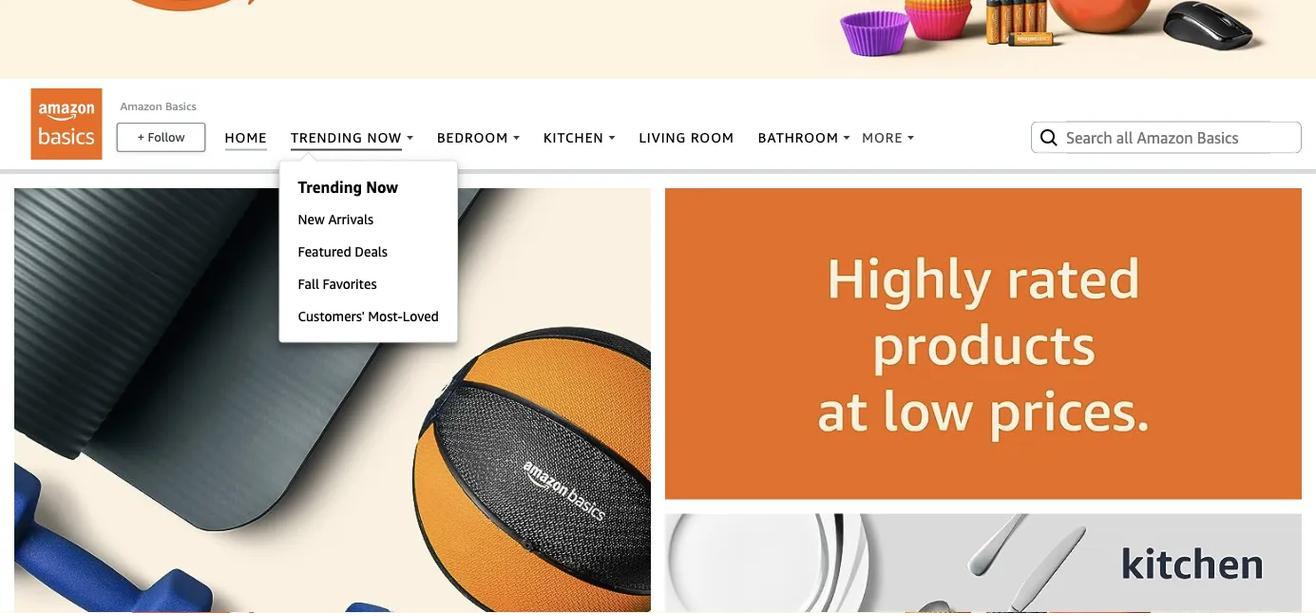 Task type: describe. For each thing, give the bounding box(es) containing it.
+ follow button
[[118, 124, 204, 151]]

+
[[137, 130, 145, 144]]

search image
[[1038, 126, 1061, 149]]

+ follow
[[137, 130, 185, 144]]

amazon basics
[[120, 99, 196, 113]]

amazon basics link
[[120, 99, 196, 113]]



Task type: vqa. For each thing, say whether or not it's contained in the screenshot.
'Amazon Basics' link
yes



Task type: locate. For each thing, give the bounding box(es) containing it.
amazon
[[120, 99, 162, 113]]

Search all Amazon Basics search field
[[1067, 121, 1271, 154]]

amazon basics logo image
[[31, 88, 102, 160]]

follow
[[148, 130, 185, 144]]

basics
[[165, 99, 196, 113]]



